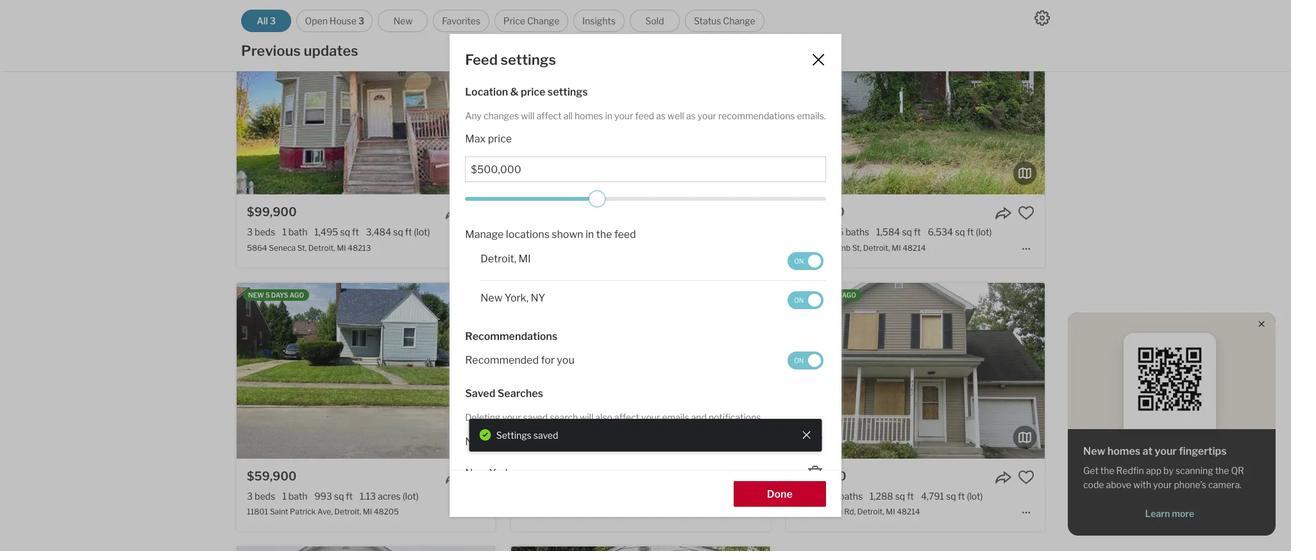 Task type: locate. For each thing, give the bounding box(es) containing it.
in left 1,192
[[586, 229, 594, 241]]

ft right 1,192
[[631, 227, 638, 238]]

3 up "11801"
[[247, 491, 253, 502]]

photo of 12251 wilfred st, detroit, mi 48213 image
[[253, 19, 512, 195], [512, 19, 770, 195], [770, 19, 1029, 195]]

1 change from the left
[[527, 15, 560, 26]]

the up camera.
[[1216, 465, 1230, 476]]

york left (1)
[[489, 436, 511, 448]]

1 st, from the left
[[297, 243, 307, 253]]

0 vertical spatial 1 bath
[[282, 227, 308, 238]]

new left 'york,'
[[481, 292, 503, 304]]

st, right seneca
[[297, 243, 307, 253]]

price
[[521, 86, 546, 98], [488, 133, 512, 145]]

1.5 baths
[[832, 227, 870, 238]]

0 horizontal spatial homes
[[575, 110, 604, 121]]

0 horizontal spatial favorite button image
[[743, 469, 760, 486]]

ago
[[840, 27, 854, 35], [290, 291, 304, 299], [567, 291, 581, 299], [842, 291, 857, 299]]

0 vertical spatial settings
[[501, 51, 556, 68]]

ft for 1,288 sq ft
[[908, 491, 914, 502]]

3 for 993 sq ft
[[247, 491, 253, 502]]

(1)
[[513, 436, 524, 448]]

1 vertical spatial price
[[488, 133, 512, 145]]

detroit, down 1,288
[[858, 507, 885, 517]]

the right get
[[1101, 465, 1115, 476]]

new for new york (1)
[[465, 436, 487, 448]]

also
[[596, 412, 613, 423]]

0 horizontal spatial as
[[656, 110, 666, 121]]

status change
[[694, 15, 756, 26]]

1 up saint
[[282, 491, 287, 502]]

11801 saint patrick ave, detroit, mi 48205
[[247, 507, 399, 517]]

recommended for you
[[465, 354, 575, 366]]

48214
[[903, 243, 926, 253], [897, 507, 921, 517]]

6,534 sq ft (lot)
[[928, 227, 992, 238]]

0 horizontal spatial days
[[271, 291, 288, 299]]

ft left the 1.13
[[346, 491, 353, 502]]

detroit, down the 1,584
[[864, 243, 891, 253]]

1 horizontal spatial st,
[[853, 243, 862, 253]]

0 horizontal spatial affect
[[537, 110, 562, 121]]

0 vertical spatial 2 baths
[[557, 227, 588, 238]]

photo of 4208 holcomb st, detroit, mi 48214 image
[[528, 19, 787, 195], [787, 19, 1045, 195], [1045, 19, 1292, 195]]

all
[[564, 110, 573, 121]]

will left also
[[580, 412, 594, 423]]

3 right house
[[359, 15, 365, 26]]

days for $65,000
[[824, 291, 841, 299]]

new left favorites
[[394, 15, 413, 26]]

new york, ny
[[481, 292, 546, 304]]

saved
[[523, 412, 548, 423], [534, 430, 559, 441]]

1 vertical spatial saved
[[534, 430, 559, 441]]

2 for 4 beds
[[832, 491, 838, 502]]

0 horizontal spatial favorite button image
[[469, 469, 485, 486]]

1 vertical spatial 1
[[282, 491, 287, 502]]

0 horizontal spatial 2
[[557, 227, 563, 238]]

photo of 11801 saint patrick ave, detroit, mi 48205 image
[[0, 283, 237, 459], [237, 283, 496, 459], [495, 283, 754, 459]]

in right all
[[605, 110, 613, 121]]

3 right all
[[270, 15, 276, 26]]

1 horizontal spatial favorite button image
[[1018, 469, 1035, 486]]

0 vertical spatial bath
[[289, 227, 308, 238]]

beds
[[255, 227, 275, 238], [530, 227, 550, 238], [255, 491, 275, 502], [805, 491, 825, 502]]

new
[[798, 27, 814, 35], [248, 291, 264, 299], [523, 291, 539, 299], [798, 291, 814, 299]]

beds for $99,900
[[255, 227, 275, 238]]

homes up redfin
[[1108, 445, 1141, 458]]

ft up the 48213
[[352, 227, 359, 238]]

by
[[1164, 465, 1174, 476]]

2 horizontal spatial days
[[824, 291, 841, 299]]

1 vertical spatial 48214
[[897, 507, 921, 517]]

3 photo of 5864 seneca st, detroit, mi 48213 image from the left
[[495, 19, 754, 195]]

all 3
[[257, 15, 276, 26]]

1 photo of 12251 wilfred st, detroit, mi 48213 image from the left
[[253, 19, 512, 195]]

11801
[[247, 507, 268, 517]]

2 st, from the left
[[853, 243, 862, 253]]

ft right '3,484'
[[405, 227, 412, 238]]

0 vertical spatial feed
[[635, 110, 655, 121]]

(lot) right 4,791
[[967, 491, 983, 502]]

homes
[[575, 110, 604, 121], [1108, 445, 1141, 458]]

1 for $99,900
[[282, 227, 287, 238]]

sq right "1,495" at left
[[340, 227, 350, 238]]

ft for 993 sq ft
[[346, 491, 353, 502]]

ft right 4,791
[[959, 491, 965, 502]]

new for new york
[[465, 467, 487, 479]]

0 vertical spatial favorite button image
[[1018, 205, 1035, 222]]

0 vertical spatial homes
[[575, 110, 604, 121]]

sq right 6,534
[[956, 227, 966, 238]]

1 photo of 5864 seneca st, detroit, mi 48213 image from the left
[[0, 19, 237, 195]]

3 photo of 12251 wilfred st, detroit, mi 48213 image from the left
[[770, 19, 1029, 195]]

saved inside settings saved section
[[534, 430, 559, 441]]

bath up patrick
[[289, 491, 308, 502]]

1 vertical spatial 2
[[832, 491, 838, 502]]

favorite button image for $10,000
[[1018, 205, 1035, 222]]

learn more
[[1146, 508, 1195, 519]]

your left emails on the bottom right of the page
[[642, 412, 661, 423]]

sq right '3,484'
[[393, 227, 403, 238]]

1 photo of 4524 harding st, detroit, mi 48214 image from the left
[[0, 547, 237, 551]]

0 horizontal spatial change
[[527, 15, 560, 26]]

new down "new york (1)"
[[465, 467, 487, 479]]

ago right hrs
[[840, 27, 854, 35]]

2 york from the top
[[489, 467, 511, 479]]

as
[[656, 110, 666, 121], [687, 110, 696, 121]]

0 horizontal spatial the
[[596, 229, 612, 241]]

1 photo of 4208 holcomb st, detroit, mi 48214 image from the left
[[528, 19, 787, 195]]

new inside option
[[394, 15, 413, 26]]

4208
[[797, 243, 817, 253]]

days right 12
[[824, 291, 841, 299]]

1 vertical spatial favorite button image
[[469, 469, 485, 486]]

ny
[[531, 292, 546, 304]]

0 vertical spatial york
[[489, 436, 511, 448]]

0 vertical spatial favorite button checkbox
[[1018, 205, 1035, 222]]

0 vertical spatial 2
[[557, 227, 563, 238]]

3 up 5864
[[247, 227, 253, 238]]

1 vertical spatial bath
[[289, 491, 308, 502]]

1 vertical spatial favorite button checkbox
[[1018, 469, 1035, 486]]

days
[[271, 291, 288, 299], [548, 291, 565, 299], [824, 291, 841, 299]]

price down the changes
[[488, 133, 512, 145]]

saved
[[465, 388, 496, 400]]

ago for $10,000
[[840, 27, 854, 35]]

favorite button image for $59,900
[[469, 469, 485, 486]]

sq for 1,495
[[340, 227, 350, 238]]

done
[[767, 488, 793, 501]]

detroit,
[[308, 243, 335, 253], [864, 243, 891, 253], [481, 253, 517, 265], [335, 507, 361, 517], [858, 507, 885, 517]]

1 vertical spatial in
[[586, 229, 594, 241]]

qr
[[1232, 465, 1245, 476]]

2 change from the left
[[723, 15, 756, 26]]

$65,000
[[797, 470, 847, 483]]

1 1 bath from the top
[[282, 227, 308, 238]]

3 for 1,495 sq ft
[[247, 227, 253, 238]]

mi down "1,288 sq ft"
[[886, 507, 896, 517]]

new for $10,000
[[798, 27, 814, 35]]

1 up seneca
[[282, 227, 287, 238]]

4487
[[797, 507, 817, 517]]

your
[[615, 110, 634, 121], [698, 110, 717, 121], [503, 412, 521, 423], [642, 412, 661, 423], [1155, 445, 1177, 458], [1154, 479, 1173, 490]]

baths left 1,192
[[565, 227, 588, 238]]

new for new york, ny
[[481, 292, 503, 304]]

Price Change radio
[[495, 10, 569, 32]]

1 horizontal spatial affect
[[615, 412, 640, 423]]

3 up the detroit, mi
[[522, 227, 528, 238]]

0 vertical spatial 48214
[[903, 243, 926, 253]]

mi down the 1.13
[[363, 507, 372, 517]]

york
[[489, 436, 511, 448], [489, 467, 511, 479]]

1 vertical spatial 1 bath
[[282, 491, 308, 502]]

New radio
[[378, 10, 428, 32]]

updates
[[304, 42, 358, 59]]

ft for 1,192 sq ft
[[631, 227, 638, 238]]

photo of 5864 seneca st, detroit, mi 48213 image
[[0, 19, 237, 195], [237, 19, 496, 195], [495, 19, 754, 195]]

in
[[605, 110, 613, 121], [586, 229, 594, 241]]

photo of 10981 shoemaker st, detroit, mi 48213 image
[[253, 547, 512, 551], [512, 547, 770, 551], [770, 547, 1029, 551]]

change right price
[[527, 15, 560, 26]]

4
[[797, 491, 803, 502]]

1 bath up patrick
[[282, 491, 308, 502]]

1 horizontal spatial 2 baths
[[832, 491, 863, 502]]

0 horizontal spatial 2 baths
[[557, 227, 588, 238]]

will
[[521, 110, 535, 121], [580, 412, 594, 423]]

sq for 3,484
[[393, 227, 403, 238]]

1 horizontal spatial favorite button checkbox
[[743, 469, 760, 486]]

mi down locations
[[519, 253, 531, 265]]

3
[[270, 15, 276, 26], [359, 15, 365, 26], [247, 227, 253, 238], [522, 227, 528, 238], [247, 491, 253, 502]]

settings up the location & price settings
[[501, 51, 556, 68]]

holcomb
[[819, 243, 851, 253]]

1 favorite button checkbox from the top
[[1018, 205, 1035, 222]]

days right 11
[[548, 291, 565, 299]]

1 bath from the top
[[289, 227, 308, 238]]

new
[[394, 15, 413, 26], [481, 292, 503, 304], [465, 436, 487, 448], [1084, 445, 1106, 458], [465, 467, 487, 479]]

saint
[[270, 507, 288, 517]]

(lot) right 6,534
[[976, 227, 992, 238]]

option group
[[241, 10, 765, 32]]

baths up 4208 holcomb st, detroit, mi 48214
[[846, 227, 870, 238]]

photo of 4487 french rd, detroit, mi 48214 image
[[528, 283, 787, 459], [787, 283, 1045, 459], [1045, 283, 1292, 459]]

2 favorite button checkbox from the left
[[743, 469, 760, 486]]

st, down 1.5 baths
[[853, 243, 862, 253]]

new left 11
[[523, 291, 539, 299]]

1 favorite button checkbox from the left
[[469, 469, 485, 486]]

3 photo of 2978 holcomb st, detroit, mi 48214 image from the left
[[770, 283, 1029, 459]]

0 horizontal spatial favorite button checkbox
[[469, 469, 485, 486]]

your up settings
[[503, 412, 521, 423]]

(lot) for $65,000
[[967, 491, 983, 502]]

mi for $65,000
[[886, 507, 896, 517]]

new left the 28
[[798, 27, 814, 35]]

change right status at the right top
[[723, 15, 756, 26]]

1 horizontal spatial homes
[[1108, 445, 1141, 458]]

sq right 993
[[334, 491, 344, 502]]

sq for 4,791
[[947, 491, 957, 502]]

3,484
[[366, 227, 391, 238]]

favorites
[[442, 15, 481, 26]]

48205
[[374, 507, 399, 517]]

beds for $59,900
[[255, 491, 275, 502]]

the
[[596, 229, 612, 241], [1101, 465, 1115, 476], [1216, 465, 1230, 476]]

2 bath from the top
[[289, 491, 308, 502]]

48214 down "1,288 sq ft"
[[897, 507, 921, 517]]

1 days from the left
[[271, 291, 288, 299]]

2 1 from the top
[[282, 491, 287, 502]]

2 as from the left
[[687, 110, 696, 121]]

0 horizontal spatial will
[[521, 110, 535, 121]]

as left well
[[656, 110, 666, 121]]

saved searches
[[465, 388, 543, 400]]

sold
[[646, 15, 664, 26]]

1 horizontal spatial favorite button image
[[1018, 205, 1035, 222]]

Insights radio
[[574, 10, 625, 32]]

Favorites radio
[[433, 10, 490, 32]]

scanning
[[1176, 465, 1214, 476]]

2 days from the left
[[548, 291, 565, 299]]

6,534
[[928, 227, 954, 238]]

1 york from the top
[[489, 436, 511, 448]]

change inside option
[[527, 15, 560, 26]]

993 sq ft
[[315, 491, 353, 502]]

days right 5
[[271, 291, 288, 299]]

(lot) right '3,484'
[[414, 227, 430, 238]]

detroit, down "1,495" at left
[[308, 243, 335, 253]]

1 bath up seneca
[[282, 227, 308, 238]]

2 1 bath from the top
[[282, 491, 308, 502]]

feed settings
[[465, 51, 556, 68]]

mi down 1,495 sq ft
[[337, 243, 346, 253]]

1 horizontal spatial 2
[[832, 491, 838, 502]]

will down the location & price settings
[[521, 110, 535, 121]]

2 up french
[[832, 491, 838, 502]]

0 vertical spatial 1
[[282, 227, 287, 238]]

photo of 4524 harding st, detroit, mi 48214 image
[[0, 547, 237, 551], [237, 547, 496, 551], [495, 547, 754, 551]]

mi down 1,584 sq ft
[[892, 243, 901, 253]]

1 horizontal spatial change
[[723, 15, 756, 26]]

change for price change
[[527, 15, 560, 26]]

bath up 5864 seneca st, detroit, mi 48213
[[289, 227, 308, 238]]

1 bath for $99,900
[[282, 227, 308, 238]]

new left 5
[[248, 291, 264, 299]]

1 horizontal spatial price
[[521, 86, 546, 98]]

saved down search
[[534, 430, 559, 441]]

3 beds up "11801"
[[247, 491, 275, 502]]

2 photo of 4487 french rd, detroit, mi 48214 image from the left
[[787, 283, 1045, 459]]

ft left 4,791
[[908, 491, 914, 502]]

ft for 1,495 sq ft
[[352, 227, 359, 238]]

1 bath
[[282, 227, 308, 238], [282, 491, 308, 502]]

ft right 6,534
[[968, 227, 974, 238]]

1 vertical spatial feed
[[615, 229, 636, 241]]

favorite button checkbox
[[469, 469, 485, 486], [743, 469, 760, 486]]

settings up all
[[548, 86, 588, 98]]

favorite button checkbox
[[1018, 205, 1035, 222], [1018, 469, 1035, 486]]

york for new york
[[489, 467, 511, 479]]

1 horizontal spatial will
[[580, 412, 594, 423]]

beds up "11801"
[[255, 491, 275, 502]]

1 favorite button image from the left
[[743, 469, 760, 486]]

price
[[504, 15, 526, 26]]

your down by
[[1154, 479, 1173, 490]]

saved up settings saved
[[523, 412, 548, 423]]

your right at
[[1155, 445, 1177, 458]]

1 as from the left
[[656, 110, 666, 121]]

2 right locations
[[557, 227, 563, 238]]

1 horizontal spatial the
[[1101, 465, 1115, 476]]

favorite button checkbox for $13,000
[[743, 469, 760, 486]]

2 favorite button checkbox from the top
[[1018, 469, 1035, 486]]

your right well
[[698, 110, 717, 121]]

1.5
[[832, 227, 844, 238]]

ago right 5
[[290, 291, 304, 299]]

settings saved
[[497, 430, 559, 441]]

you
[[557, 354, 575, 366]]

2 photo of 10981 shoemaker st, detroit, mi 48213 image from the left
[[512, 547, 770, 551]]

manage locations shown in the feed
[[465, 229, 636, 241]]

Open House radio
[[297, 10, 373, 32]]

3 beds up 5864
[[247, 227, 275, 238]]

beds right 4
[[805, 491, 825, 502]]

affect right also
[[615, 412, 640, 423]]

sq
[[340, 227, 350, 238], [393, 227, 403, 238], [619, 227, 629, 238], [903, 227, 912, 238], [956, 227, 966, 238], [334, 491, 344, 502], [896, 491, 906, 502], [947, 491, 957, 502]]

1 horizontal spatial as
[[687, 110, 696, 121]]

get
[[1084, 465, 1099, 476]]

the right shown
[[596, 229, 612, 241]]

ft for 6,534 sq ft (lot)
[[968, 227, 974, 238]]

sq right 1,288
[[896, 491, 906, 502]]

2 baths left 1,192
[[557, 227, 588, 238]]

bath for $99,900
[[289, 227, 308, 238]]

change inside radio
[[723, 15, 756, 26]]

48214 for $10,000
[[903, 243, 926, 253]]

feed left well
[[635, 110, 655, 121]]

4 beds
[[797, 491, 825, 502]]

favorite button image
[[743, 469, 760, 486], [1018, 469, 1035, 486]]

0 vertical spatial in
[[605, 110, 613, 121]]

price change
[[504, 15, 560, 26]]

ft left 6,534
[[914, 227, 921, 238]]

homes right all
[[575, 110, 604, 121]]

as right well
[[687, 110, 696, 121]]

ft
[[352, 227, 359, 238], [405, 227, 412, 238], [631, 227, 638, 238], [914, 227, 921, 238], [968, 227, 974, 238], [346, 491, 353, 502], [908, 491, 914, 502], [959, 491, 965, 502]]

1 horizontal spatial days
[[548, 291, 565, 299]]

new left 12
[[798, 291, 814, 299]]

favorite button image
[[1018, 205, 1035, 222], [469, 469, 485, 486]]

sq right 1,192
[[619, 227, 629, 238]]

price right '&'
[[521, 86, 546, 98]]

1 vertical spatial affect
[[615, 412, 640, 423]]

48214 down 1,584 sq ft
[[903, 243, 926, 253]]

bath
[[289, 227, 308, 238], [289, 491, 308, 502]]

favorite button checkbox for $65,000
[[1018, 469, 1035, 486]]

all
[[257, 15, 268, 26]]

for
[[541, 354, 555, 366]]

sq right the 1,584
[[903, 227, 912, 238]]

favorite button image for $13,000
[[743, 469, 760, 486]]

fingertips
[[1180, 445, 1227, 458]]

2 photo of 5864 seneca st, detroit, mi 48213 image from the left
[[237, 19, 496, 195]]

app
[[1147, 465, 1162, 476]]

2 photo of 4524 harding st, detroit, mi 48214 image from the left
[[237, 547, 496, 551]]

0 vertical spatial will
[[521, 110, 535, 121]]

york down "new york (1)"
[[489, 467, 511, 479]]

mi for $10,000
[[892, 243, 901, 253]]

1,192
[[595, 227, 617, 238]]

photo of 2978 holcomb st, detroit, mi 48214 image
[[253, 283, 512, 459], [512, 283, 770, 459], [770, 283, 1029, 459]]

1 1 from the top
[[282, 227, 287, 238]]

0 horizontal spatial st,
[[297, 243, 307, 253]]

new down deleting
[[465, 436, 487, 448]]

feed down 'max price slider' range field
[[615, 229, 636, 241]]

1 photo of 11801 saint patrick ave, detroit, mi 48205 image from the left
[[0, 283, 237, 459]]

2 photo of 11801 saint patrick ave, detroit, mi 48205 image from the left
[[237, 283, 496, 459]]

3 days from the left
[[824, 291, 841, 299]]

shown
[[552, 229, 584, 241]]

at
[[1143, 445, 1153, 458]]

2 baths for 4 beds
[[832, 491, 863, 502]]

deleting
[[465, 412, 501, 423]]

2
[[557, 227, 563, 238], [832, 491, 838, 502]]

0 horizontal spatial price
[[488, 133, 512, 145]]

ago right 12
[[842, 291, 857, 299]]

new up get
[[1084, 445, 1106, 458]]

(lot) for $99,900
[[414, 227, 430, 238]]

1 vertical spatial 2 baths
[[832, 491, 863, 502]]

2 favorite button image from the left
[[1018, 469, 1035, 486]]

1 vertical spatial york
[[489, 467, 511, 479]]

0 vertical spatial price
[[521, 86, 546, 98]]

All radio
[[241, 10, 291, 32]]

sq for 993
[[334, 491, 344, 502]]

ago right 11
[[567, 291, 581, 299]]

hrs
[[825, 27, 839, 35]]

3 photo of 10981 shoemaker st, detroit, mi 48213 image from the left
[[770, 547, 1029, 551]]



Task type: vqa. For each thing, say whether or not it's contained in the screenshot.
THE PHOTO OF 4487 FRENCH RD, DETROIT, MI 48214
yes



Task type: describe. For each thing, give the bounding box(es) containing it.
(lot) for $10,000
[[976, 227, 992, 238]]

your inside get the redfin app by scanning the qr code above with your phone's camera.
[[1154, 479, 1173, 490]]

1,495 sq ft
[[315, 227, 359, 238]]

new 28 hrs ago
[[798, 27, 854, 35]]

settings
[[497, 430, 532, 441]]

$59,900
[[247, 470, 297, 483]]

beds for $65,000
[[805, 491, 825, 502]]

searches
[[498, 388, 543, 400]]

3 inside open house option
[[359, 15, 365, 26]]

days for $13,000
[[548, 291, 565, 299]]

new for new
[[394, 15, 413, 26]]

camera.
[[1209, 479, 1242, 490]]

learn
[[1146, 508, 1171, 519]]

5864
[[247, 243, 267, 253]]

993
[[315, 491, 332, 502]]

previous updates
[[241, 42, 358, 59]]

any changes will affect all homes in your feed as well as your recommendations emails.
[[465, 110, 826, 121]]

new for new homes at your fingertips
[[1084, 445, 1106, 458]]

Status Change radio
[[685, 10, 765, 32]]

new 11 days ago
[[523, 291, 581, 299]]

detroit, for $99,900
[[308, 243, 335, 253]]

1.13
[[360, 491, 376, 502]]

1,495
[[315, 227, 338, 238]]

favorite button image for $65,000
[[1018, 469, 1035, 486]]

beds left shown
[[530, 227, 550, 238]]

detroit, for $65,000
[[858, 507, 885, 517]]

3 photo of 4487 french rd, detroit, mi 48214 image from the left
[[1045, 283, 1292, 459]]

3 beds for $59,900
[[247, 491, 275, 502]]

mi for $99,900
[[337, 243, 346, 253]]

baths for $65,000
[[840, 491, 863, 502]]

Max price input text field
[[471, 164, 821, 176]]

1,584
[[877, 227, 901, 238]]

option group containing all
[[241, 10, 765, 32]]

1 vertical spatial homes
[[1108, 445, 1141, 458]]

1 bath for $59,900
[[282, 491, 308, 502]]

1,288 sq ft
[[870, 491, 914, 502]]

recommended
[[465, 354, 539, 366]]

Max price slider range field
[[465, 191, 826, 207]]

settings saved section
[[470, 419, 822, 452]]

locations
[[506, 229, 550, 241]]

4208 holcomb st, detroit, mi 48214
[[797, 243, 926, 253]]

new 5 days ago
[[248, 291, 304, 299]]

48213
[[348, 243, 371, 253]]

2 photo of 4208 holcomb st, detroit, mi 48214 image from the left
[[787, 19, 1045, 195]]

detroit, down manage
[[481, 253, 517, 265]]

manage
[[465, 229, 504, 241]]

ago for $13,000
[[567, 291, 581, 299]]

1,288
[[870, 491, 894, 502]]

your left well
[[615, 110, 634, 121]]

ft for 3,484 sq ft (lot)
[[405, 227, 412, 238]]

ft for 4,791 sq ft (lot)
[[959, 491, 965, 502]]

3 photo of 11801 saint patrick ave, detroit, mi 48205 image from the left
[[495, 283, 754, 459]]

11
[[540, 291, 547, 299]]

open house 3
[[305, 15, 365, 26]]

2 for 3 beds
[[557, 227, 563, 238]]

learn more link
[[1084, 508, 1257, 520]]

ago for $65,000
[[842, 291, 857, 299]]

st, for $10,000
[[853, 243, 862, 253]]

baths for $10,000
[[846, 227, 870, 238]]

feed
[[465, 51, 498, 68]]

code
[[1084, 479, 1105, 490]]

1 for $59,900
[[282, 491, 287, 502]]

house
[[330, 15, 357, 26]]

favorite button checkbox for $59,900
[[469, 469, 485, 486]]

0 vertical spatial saved
[[523, 412, 548, 423]]

acres
[[378, 491, 401, 502]]

get the redfin app by scanning the qr code above with your phone's camera.
[[1084, 465, 1245, 490]]

more
[[1173, 508, 1195, 519]]

1 photo of 4487 french rd, detroit, mi 48214 image from the left
[[528, 283, 787, 459]]

3 for 1,192 sq ft
[[522, 227, 528, 238]]

ft for 1,584 sq ft
[[914, 227, 921, 238]]

sq for 1,192
[[619, 227, 629, 238]]

previous
[[241, 42, 301, 59]]

3 beds for $99,900
[[247, 227, 275, 238]]

recommendations
[[465, 331, 558, 343]]

sq for 1,288
[[896, 491, 906, 502]]

app install qr code image
[[1134, 343, 1206, 415]]

change for status change
[[723, 15, 756, 26]]

any
[[465, 110, 482, 121]]

phone's
[[1175, 479, 1207, 490]]

bath for $59,900
[[289, 491, 308, 502]]

and
[[692, 412, 707, 423]]

ave,
[[318, 507, 333, 517]]

well
[[668, 110, 685, 121]]

$99,900
[[247, 206, 297, 219]]

1 vertical spatial settings
[[548, 86, 588, 98]]

recommendations
[[719, 110, 795, 121]]

notifications.
[[709, 412, 763, 423]]

rd,
[[845, 507, 856, 517]]

redfin
[[1117, 465, 1145, 476]]

4,791 sq ft (lot)
[[921, 491, 983, 502]]

$10,000
[[797, 206, 845, 219]]

detroit, mi
[[481, 253, 531, 265]]

3 inside all radio
[[270, 15, 276, 26]]

2 horizontal spatial the
[[1216, 465, 1230, 476]]

new for $65,000
[[798, 291, 814, 299]]

detroit, for $10,000
[[864, 243, 891, 253]]

1 photo of 10981 shoemaker st, detroit, mi 48213 image from the left
[[253, 547, 512, 551]]

1,584 sq ft
[[877, 227, 921, 238]]

1 photo of 2978 holcomb st, detroit, mi 48214 image from the left
[[253, 283, 512, 459]]

1 vertical spatial will
[[580, 412, 594, 423]]

french
[[818, 507, 843, 517]]

detroit, down 993 sq ft
[[335, 507, 361, 517]]

3,484 sq ft (lot)
[[366, 227, 430, 238]]

above
[[1107, 479, 1132, 490]]

48214 for $65,000
[[897, 507, 921, 517]]

Sold radio
[[630, 10, 680, 32]]

12
[[815, 291, 823, 299]]

open
[[305, 15, 328, 26]]

max
[[465, 133, 486, 145]]

3 beds left shown
[[522, 227, 550, 238]]

2 photo of 2978 holcomb st, detroit, mi 48214 image from the left
[[512, 283, 770, 459]]

5864 seneca st, detroit, mi 48213
[[247, 243, 371, 253]]

0 vertical spatial affect
[[537, 110, 562, 121]]

search
[[550, 412, 578, 423]]

new homes at your fingertips
[[1084, 445, 1227, 458]]

emails.
[[797, 110, 826, 121]]

0 horizontal spatial in
[[586, 229, 594, 241]]

patrick
[[290, 507, 316, 517]]

ago for $59,900
[[290, 291, 304, 299]]

$13,000
[[522, 470, 570, 483]]

st, for $99,900
[[297, 243, 307, 253]]

3 photo of 4524 harding st, detroit, mi 48214 image from the left
[[495, 547, 754, 551]]

3 photo of 4208 holcomb st, detroit, mi 48214 image from the left
[[1045, 19, 1292, 195]]

sq for 6,534
[[956, 227, 966, 238]]

with
[[1134, 479, 1152, 490]]

1,192 sq ft
[[595, 227, 638, 238]]

insights
[[583, 15, 616, 26]]

seneca
[[269, 243, 296, 253]]

new for $13,000
[[523, 291, 539, 299]]

deleting your saved search will also affect your emails and notifications.
[[465, 412, 763, 423]]

1 horizontal spatial in
[[605, 110, 613, 121]]

28
[[815, 27, 824, 35]]

york for new york (1)
[[489, 436, 511, 448]]

days for $59,900
[[271, 291, 288, 299]]

new york
[[465, 467, 511, 479]]

5
[[266, 291, 270, 299]]

new york (1)
[[465, 436, 524, 448]]

changes
[[484, 110, 519, 121]]

2 photo of 12251 wilfred st, detroit, mi 48213 image from the left
[[512, 19, 770, 195]]

emails
[[662, 412, 690, 423]]

(lot) right the acres
[[403, 491, 419, 502]]

new for $59,900
[[248, 291, 264, 299]]

max price
[[465, 133, 512, 145]]

2 baths for 3 beds
[[557, 227, 588, 238]]

sq for 1,584
[[903, 227, 912, 238]]

favorite button checkbox for $10,000
[[1018, 205, 1035, 222]]



